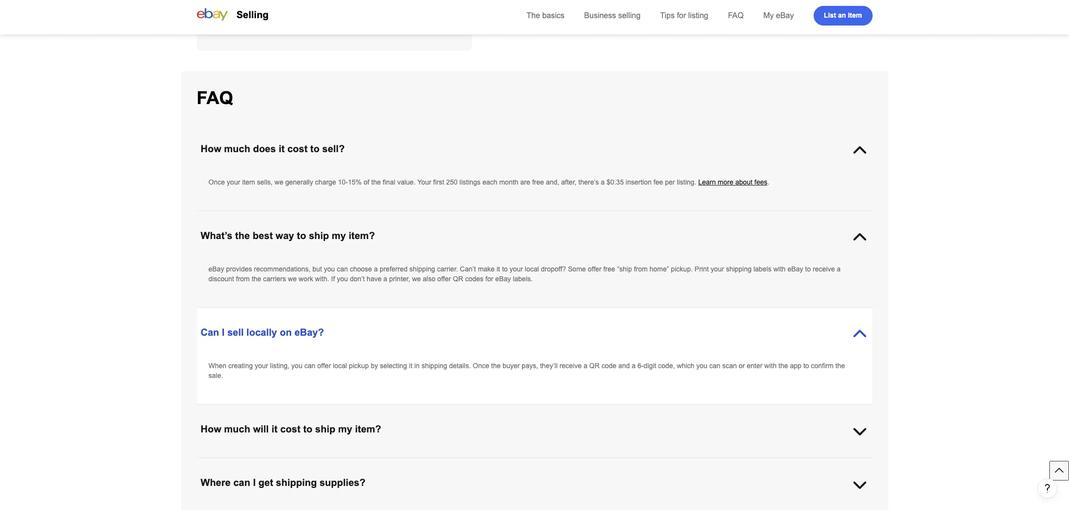 Task type: locate. For each thing, give the bounding box(es) containing it.
and inside the 'when creating your listing, you can offer local pickup by selecting it in shipping details. once the buyer pays, they'll receive a qr code and a 6-digit code, which you can scan or enter with the app to confirm the sale.'
[[619, 362, 630, 370]]

1 vertical spatial .
[[568, 459, 570, 467]]

more left fees
[[718, 178, 734, 186]]

0 horizontal spatial free
[[532, 178, 544, 186]]

my up if
[[332, 230, 346, 241]]

your left sells,
[[227, 178, 240, 186]]

i left the sell
[[222, 327, 225, 338]]

offer left "pickup"
[[317, 362, 331, 370]]

1 vertical spatial more
[[718, 178, 734, 186]]

01 right "dec"
[[255, 19, 262, 27]]

i left get
[[253, 478, 256, 488]]

your up labels.
[[510, 265, 523, 273]]

0 horizontal spatial choose
[[235, 459, 257, 467]]

to right labels
[[805, 265, 811, 273]]

1 vertical spatial once
[[473, 362, 489, 370]]

choose
[[350, 265, 372, 273], [235, 459, 257, 467]]

0 horizontal spatial once
[[209, 178, 225, 186]]

with
[[774, 265, 786, 273], [765, 362, 777, 370]]

are
[[521, 178, 530, 186]]

how
[[201, 143, 221, 154], [201, 424, 221, 435]]

0 vertical spatial with
[[774, 265, 786, 273]]

business selling link
[[584, 11, 641, 20]]

free inside ebay provides recommendations, but you can choose a preferred shipping carrier. can't make it to your local dropoff? some offer free "ship from home" pickup. print your shipping labels with ebay to receive a discount from the carriers we work with. if you don't have a printer, we also offer qr codes for ebay labels.
[[604, 265, 615, 273]]

qr down can't
[[453, 275, 463, 283]]

cost for does
[[287, 143, 308, 154]]

can't
[[460, 265, 476, 273]]

the up get
[[259, 459, 269, 467]]

1 horizontal spatial for
[[486, 275, 494, 283]]

1 horizontal spatial free
[[604, 265, 615, 273]]

0 horizontal spatial about
[[524, 459, 541, 467]]

offer down carrier. at the bottom of page
[[438, 275, 451, 283]]

does
[[253, 143, 276, 154]]

receive
[[813, 265, 835, 273], [560, 362, 582, 370]]

when creating your listing, you can offer local pickup by selecting it in shipping details. once the buyer pays, they'll receive a qr code and a 6-digit code, which you can scan or enter with the app to confirm the sale.
[[209, 362, 845, 380]]

0 horizontal spatial 01
[[227, 19, 234, 27]]

my up offers
[[338, 424, 352, 435]]

much left will
[[224, 424, 250, 435]]

can right listing,
[[304, 362, 316, 370]]

for
[[677, 11, 686, 20], [486, 275, 494, 283], [462, 459, 470, 467]]

1 vertical spatial item
[[242, 178, 255, 186]]

with inside the 'when creating your listing, you can offer local pickup by selecting it in shipping details. once the buyer pays, they'll receive a qr code and a 6-digit code, which you can scan or enter with the app to confirm the sale.'
[[765, 362, 777, 370]]

can right you
[[222, 459, 233, 467]]

0 horizontal spatial qr
[[453, 275, 463, 283]]

"ship
[[617, 265, 632, 273]]

your left listing,
[[255, 362, 268, 370]]

qr left code
[[590, 362, 600, 370]]

0 vertical spatial ship
[[309, 230, 329, 241]]

1 horizontal spatial faq
[[728, 11, 744, 20]]

to right app
[[804, 362, 809, 370]]

2 horizontal spatial learn
[[699, 178, 716, 186]]

more up nov 01 - dec 01
[[232, 2, 248, 10]]

you up if
[[324, 265, 335, 273]]

0 horizontal spatial offer
[[317, 362, 331, 370]]

free right the are
[[532, 178, 544, 186]]

more
[[232, 2, 248, 10], [718, 178, 734, 186], [506, 459, 522, 467]]

we left work at the bottom
[[288, 275, 297, 283]]

1 horizontal spatial 01
[[255, 19, 262, 27]]

1 horizontal spatial item
[[848, 11, 862, 19]]

1 horizontal spatial choose
[[350, 265, 372, 273]]

it right will
[[272, 424, 278, 435]]

once your item sells, we generally charge 10-15% of the final value. your first 250 listings each month are free and, after, there's a $0.35 insertion fee per listing. learn more about fees .
[[209, 178, 770, 186]]

with right enter
[[765, 362, 777, 370]]

local
[[525, 265, 539, 273], [333, 362, 347, 370]]

item left sells,
[[242, 178, 255, 186]]

to left 'sell?'
[[310, 143, 320, 154]]

1 horizontal spatial local
[[525, 265, 539, 273]]

with right labels
[[774, 265, 786, 273]]

0 vertical spatial and
[[619, 362, 630, 370]]

item? up greatest
[[355, 424, 381, 435]]

qr inside the 'when creating your listing, you can offer local pickup by selecting it in shipping details. once the buyer pays, they'll receive a qr code and a 6-digit code, which you can scan or enter with the app to confirm the sale.'
[[590, 362, 600, 370]]

1 horizontal spatial qr
[[590, 362, 600, 370]]

much left does at the top left of page
[[224, 143, 250, 154]]

local up labels.
[[525, 265, 539, 273]]

1 vertical spatial local
[[333, 362, 347, 370]]

0 horizontal spatial receive
[[560, 362, 582, 370]]

and right value
[[408, 459, 419, 467]]

and
[[619, 362, 630, 370], [408, 459, 419, 467]]

learn right listing.
[[699, 178, 716, 186]]

0 vertical spatial item?
[[349, 230, 375, 241]]

value.
[[397, 178, 416, 186]]

they'll
[[540, 362, 558, 370]]

we right sells,
[[275, 178, 283, 186]]

qr
[[453, 275, 463, 283], [590, 362, 600, 370]]

choose inside ebay provides recommendations, but you can choose a preferred shipping carrier. can't make it to your local dropoff? some offer free "ship from home" pickup. print your shipping labels with ebay to receive a discount from the carriers we work with. if you don't have a printer, we also offer qr codes for ebay labels.
[[350, 265, 372, 273]]

1 vertical spatial my
[[338, 424, 352, 435]]

1 vertical spatial offer
[[438, 275, 451, 283]]

item? up don't
[[349, 230, 375, 241]]

2 horizontal spatial more
[[718, 178, 734, 186]]

item right the an
[[848, 11, 862, 19]]

1 horizontal spatial more
[[506, 459, 522, 467]]

have
[[367, 275, 382, 283]]

locally
[[247, 327, 277, 338]]

1 vertical spatial faq
[[197, 88, 233, 108]]

1 vertical spatial i
[[253, 478, 256, 488]]

local inside the 'when creating your listing, you can offer local pickup by selecting it in shipping details. once the buyer pays, they'll receive a qr code and a 6-digit code, which you can scan or enter with the app to confirm the sale.'
[[333, 362, 347, 370]]

learn
[[212, 2, 230, 10], [699, 178, 716, 186], [487, 459, 504, 467]]

there's
[[579, 178, 599, 186]]

the left carriers
[[252, 275, 261, 283]]

make
[[478, 265, 495, 273]]

1 vertical spatial free
[[604, 265, 615, 273]]

0 vertical spatial cost
[[287, 143, 308, 154]]

1 vertical spatial choose
[[235, 459, 257, 467]]

1 horizontal spatial .
[[768, 178, 770, 186]]

2 vertical spatial learn
[[487, 459, 504, 467]]

ebay right labels
[[788, 265, 804, 273]]

0 vertical spatial receive
[[813, 265, 835, 273]]

01
[[227, 19, 234, 27], [255, 19, 262, 27]]

1 horizontal spatial about
[[736, 178, 753, 186]]

0 horizontal spatial local
[[333, 362, 347, 370]]

the right confirm
[[836, 362, 845, 370]]

0 vertical spatial choose
[[350, 265, 372, 273]]

cost right will
[[280, 424, 301, 435]]

month
[[499, 178, 519, 186]]

0 horizontal spatial and
[[408, 459, 419, 467]]

0 vertical spatial item
[[848, 11, 862, 19]]

1 vertical spatial for
[[486, 275, 494, 283]]

0 horizontal spatial for
[[462, 459, 470, 467]]

1 much from the top
[[224, 143, 250, 154]]

1 horizontal spatial once
[[473, 362, 489, 370]]

2 much from the top
[[224, 424, 250, 435]]

more right you.
[[506, 459, 522, 467]]

details.
[[449, 362, 471, 370]]

0 vertical spatial how
[[201, 143, 221, 154]]

1 horizontal spatial from
[[634, 265, 648, 273]]

1 horizontal spatial and
[[619, 362, 630, 370]]

2 horizontal spatial offer
[[588, 265, 602, 273]]

preferred
[[380, 265, 408, 273]]

0 vertical spatial much
[[224, 143, 250, 154]]

ship up but
[[309, 230, 329, 241]]

from right "ship
[[634, 265, 648, 273]]

once right details.
[[473, 362, 489, 370]]

ship up the that
[[315, 424, 336, 435]]

the right of
[[371, 178, 381, 186]]

0 vertical spatial my
[[332, 230, 346, 241]]

cost right does at the top left of page
[[287, 143, 308, 154]]

it right make at bottom
[[497, 265, 500, 273]]

item for your
[[242, 178, 255, 186]]

0 vertical spatial local
[[525, 265, 539, 273]]

the left app
[[779, 362, 788, 370]]

the
[[371, 178, 381, 186], [235, 230, 250, 241], [252, 275, 261, 283], [491, 362, 501, 370], [779, 362, 788, 370], [836, 362, 845, 370], [259, 459, 269, 467], [351, 459, 361, 467]]

dec
[[240, 19, 253, 27]]

2 horizontal spatial for
[[677, 11, 686, 20]]

from down provides
[[236, 275, 250, 283]]

1 vertical spatial and
[[408, 459, 419, 467]]

the basics link
[[527, 11, 565, 20]]

we
[[275, 178, 283, 186], [288, 275, 297, 283], [412, 275, 421, 283]]

for left you.
[[462, 459, 470, 467]]

tips for listing link
[[660, 11, 709, 20]]

it right does at the top left of page
[[279, 143, 285, 154]]

qr inside ebay provides recommendations, but you can choose a preferred shipping carrier. can't make it to your local dropoff? some offer free "ship from home" pickup. print your shipping labels with ebay to receive a discount from the carriers we work with. if you don't have a printer, we also offer qr codes for ebay labels.
[[453, 275, 463, 283]]

free left "ship
[[604, 265, 615, 273]]

charge
[[315, 178, 336, 186]]

free
[[532, 178, 544, 186], [604, 265, 615, 273]]

1 vertical spatial cost
[[280, 424, 301, 435]]

to up option
[[303, 424, 313, 435]]

0 vertical spatial offer
[[588, 265, 602, 273]]

of
[[364, 178, 369, 186]]

the right offers
[[351, 459, 361, 467]]

free for are
[[532, 178, 544, 186]]

much
[[224, 143, 250, 154], [224, 424, 250, 435]]

if
[[331, 275, 335, 283]]

sell
[[227, 327, 244, 338]]

1 vertical spatial how
[[201, 424, 221, 435]]

0 vertical spatial free
[[532, 178, 544, 186]]

how much does it cost to sell?
[[201, 143, 345, 154]]

1 how from the top
[[201, 143, 221, 154]]

work
[[299, 275, 313, 283]]

to
[[310, 143, 320, 154], [297, 230, 306, 241], [502, 265, 508, 273], [805, 265, 811, 273], [804, 362, 809, 370], [303, 424, 313, 435]]

0 vertical spatial i
[[222, 327, 225, 338]]

and right code
[[619, 362, 630, 370]]

pickup
[[349, 362, 369, 370]]

with inside ebay provides recommendations, but you can choose a preferred shipping carrier. can't make it to your local dropoff? some offer free "ship from home" pickup. print your shipping labels with ebay to receive a discount from the carriers we work with. if you don't have a printer, we also offer qr codes for ebay labels.
[[774, 265, 786, 273]]

choose right you
[[235, 459, 257, 467]]

0 horizontal spatial learn
[[212, 2, 230, 10]]

choose up don't
[[350, 265, 372, 273]]

we left also
[[412, 275, 421, 283]]

cost
[[287, 143, 308, 154], [280, 424, 301, 435]]

cost for will
[[280, 424, 301, 435]]

convenience
[[421, 459, 460, 467]]

.
[[768, 178, 770, 186], [568, 459, 570, 467]]

can
[[201, 327, 219, 338]]

0 vertical spatial for
[[677, 11, 686, 20]]

0 horizontal spatial from
[[236, 275, 250, 283]]

nov 01 - dec 01
[[212, 19, 262, 27]]

0 horizontal spatial .
[[568, 459, 570, 467]]

once left sells,
[[209, 178, 225, 186]]

2 vertical spatial offer
[[317, 362, 331, 370]]

0 vertical spatial once
[[209, 178, 225, 186]]

1 horizontal spatial offer
[[438, 275, 451, 283]]

once
[[209, 178, 225, 186], [473, 362, 489, 370]]

offer
[[588, 265, 602, 273], [438, 275, 451, 283], [317, 362, 331, 370]]

0 vertical spatial more
[[232, 2, 248, 10]]

it left in
[[409, 362, 413, 370]]

can left scan
[[710, 362, 721, 370]]

i
[[222, 327, 225, 338], [253, 478, 256, 488]]

ship
[[309, 230, 329, 241], [315, 424, 336, 435]]

it inside ebay provides recommendations, but you can choose a preferred shipping carrier. can't make it to your local dropoff? some offer free "ship from home" pickup. print your shipping labels with ebay to receive a discount from the carriers we work with. if you don't have a printer, we also offer qr codes for ebay labels.
[[497, 265, 500, 273]]

for down make at bottom
[[486, 275, 494, 283]]

for right tips
[[677, 11, 686, 20]]

1 vertical spatial qr
[[590, 362, 600, 370]]

offer inside the 'when creating your listing, you can offer local pickup by selecting it in shipping details. once the buyer pays, they'll receive a qr code and a 6-digit code, which you can scan or enter with the app to confirm the sale.'
[[317, 362, 331, 370]]

offers
[[332, 459, 349, 467]]

item
[[848, 11, 862, 19], [242, 178, 255, 186]]

labels
[[754, 265, 772, 273]]

the left buyer in the left of the page
[[491, 362, 501, 370]]

some
[[568, 265, 586, 273]]

item?
[[349, 230, 375, 241], [355, 424, 381, 435]]

learn right you.
[[487, 459, 504, 467]]

learn up nov
[[212, 2, 230, 10]]

learn more link
[[212, 2, 248, 10]]

you right if
[[337, 275, 348, 283]]

learn more about shipping link
[[487, 459, 568, 467]]

receive inside the 'when creating your listing, you can offer local pickup by selecting it in shipping details. once the buyer pays, they'll receive a qr code and a 6-digit code, which you can scan or enter with the app to confirm the sale.'
[[560, 362, 582, 370]]

code
[[602, 362, 617, 370]]

1 vertical spatial much
[[224, 424, 250, 435]]

1 vertical spatial receive
[[560, 362, 582, 370]]

1 vertical spatial with
[[765, 362, 777, 370]]

15%
[[348, 178, 362, 186]]

0 vertical spatial qr
[[453, 275, 463, 283]]

don't
[[350, 275, 365, 283]]

1 horizontal spatial receive
[[813, 265, 835, 273]]

offer right some
[[588, 265, 602, 273]]

0 horizontal spatial more
[[232, 2, 248, 10]]

confirm
[[811, 362, 834, 370]]

can right but
[[337, 265, 348, 273]]

local left "pickup"
[[333, 362, 347, 370]]

2 how from the top
[[201, 424, 221, 435]]

0 vertical spatial from
[[634, 265, 648, 273]]

ebay left labels.
[[496, 275, 511, 283]]

01 left -
[[227, 19, 234, 27]]

value
[[389, 459, 406, 467]]

you
[[324, 265, 335, 273], [337, 275, 348, 283], [291, 362, 303, 370], [697, 362, 708, 370]]

app
[[790, 362, 802, 370]]

0 horizontal spatial item
[[242, 178, 255, 186]]



Task type: vqa. For each thing, say whether or not it's contained in the screenshot.
Your
yes



Task type: describe. For each thing, give the bounding box(es) containing it.
labels.
[[513, 275, 533, 283]]

10-
[[338, 178, 348, 186]]

your inside the 'when creating your listing, you can offer local pickup by selecting it in shipping details. once the buyer pays, they'll receive a qr code and a 6-digit code, which you can scan or enter with the app to confirm the sale.'
[[255, 362, 268, 370]]

0 horizontal spatial we
[[275, 178, 283, 186]]

after,
[[561, 178, 577, 186]]

carrier.
[[437, 265, 458, 273]]

generally
[[285, 178, 313, 186]]

you can choose the shipping option that offers the greatest value and convenience for you. learn more about shipping .
[[209, 459, 570, 467]]

1 vertical spatial learn
[[699, 178, 716, 186]]

your
[[418, 178, 431, 186]]

0 vertical spatial learn
[[212, 2, 230, 10]]

listing.
[[677, 178, 697, 186]]

an
[[838, 11, 846, 19]]

0 vertical spatial .
[[768, 178, 770, 186]]

list an item
[[824, 11, 862, 19]]

learn more
[[212, 2, 248, 10]]

will
[[253, 424, 269, 435]]

supplies?
[[320, 478, 366, 488]]

1 01 from the left
[[227, 19, 234, 27]]

greatest
[[363, 459, 388, 467]]

the inside ebay provides recommendations, but you can choose a preferred shipping carrier. can't make it to your local dropoff? some offer free "ship from home" pickup. print your shipping labels with ebay to receive a discount from the carriers we work with. if you don't have a printer, we also offer qr codes for ebay labels.
[[252, 275, 261, 283]]

1 horizontal spatial i
[[253, 478, 256, 488]]

2 vertical spatial for
[[462, 459, 470, 467]]

where
[[201, 478, 231, 488]]

1 vertical spatial ship
[[315, 424, 336, 435]]

by
[[371, 362, 378, 370]]

faq link
[[728, 11, 744, 20]]

much for does
[[224, 143, 250, 154]]

carriers
[[263, 275, 286, 283]]

receive inside ebay provides recommendations, but you can choose a preferred shipping carrier. can't make it to your local dropoff? some offer free "ship from home" pickup. print your shipping labels with ebay to receive a discount from the carriers we work with. if you don't have a printer, we also offer qr codes for ebay labels.
[[813, 265, 835, 273]]

once inside the 'when creating your listing, you can offer local pickup by selecting it in shipping details. once the buyer pays, they'll receive a qr code and a 6-digit code, which you can scan or enter with the app to confirm the sale.'
[[473, 362, 489, 370]]

the left best
[[235, 230, 250, 241]]

-
[[236, 19, 238, 27]]

item for an
[[848, 11, 862, 19]]

ebay up the discount at the bottom left of the page
[[209, 265, 224, 273]]

selling
[[237, 9, 269, 20]]

best
[[253, 230, 273, 241]]

can i sell locally on ebay?
[[201, 327, 324, 338]]

the
[[527, 11, 540, 20]]

listing,
[[270, 362, 290, 370]]

discount
[[209, 275, 234, 283]]

listings
[[460, 178, 481, 186]]

on
[[280, 327, 292, 338]]

first
[[433, 178, 444, 186]]

tips for listing
[[660, 11, 709, 20]]

fees
[[755, 178, 768, 186]]

sells,
[[257, 178, 273, 186]]

you right listing,
[[291, 362, 303, 370]]

in
[[414, 362, 420, 370]]

but
[[313, 265, 322, 273]]

to right way
[[297, 230, 306, 241]]

final
[[383, 178, 395, 186]]

the basics
[[527, 11, 565, 20]]

local inside ebay provides recommendations, but you can choose a preferred shipping carrier. can't make it to your local dropoff? some offer free "ship from home" pickup. print your shipping labels with ebay to receive a discount from the carriers we work with. if you don't have a printer, we also offer qr codes for ebay labels.
[[525, 265, 539, 273]]

per
[[665, 178, 675, 186]]

ebay?
[[295, 327, 324, 338]]

0 vertical spatial about
[[736, 178, 753, 186]]

$0.35
[[607, 178, 624, 186]]

to right make at bottom
[[502, 265, 508, 273]]

my
[[764, 11, 774, 20]]

tips
[[660, 11, 675, 20]]

2 vertical spatial more
[[506, 459, 522, 467]]

free for offer
[[604, 265, 615, 273]]

it inside the 'when creating your listing, you can offer local pickup by selecting it in shipping details. once the buyer pays, they'll receive a qr code and a 6-digit code, which you can scan or enter with the app to confirm the sale.'
[[409, 362, 413, 370]]

that
[[319, 459, 330, 467]]

can left get
[[233, 478, 250, 488]]

dropoff?
[[541, 265, 566, 273]]

ebay right my
[[776, 11, 794, 20]]

business
[[584, 11, 616, 20]]

1 horizontal spatial learn
[[487, 459, 504, 467]]

you right which at bottom right
[[697, 362, 708, 370]]

business selling
[[584, 11, 641, 20]]

your right the print
[[711, 265, 724, 273]]

provides
[[226, 265, 252, 273]]

0 horizontal spatial i
[[222, 327, 225, 338]]

how for how much does it cost to sell?
[[201, 143, 221, 154]]

each
[[483, 178, 498, 186]]

6-
[[638, 362, 644, 370]]

print
[[695, 265, 709, 273]]

much for will
[[224, 424, 250, 435]]

you
[[209, 459, 220, 467]]

you.
[[472, 459, 485, 467]]

0 horizontal spatial faq
[[197, 88, 233, 108]]

which
[[677, 362, 695, 370]]

fee
[[654, 178, 663, 186]]

2 01 from the left
[[255, 19, 262, 27]]

sell?
[[322, 143, 345, 154]]

creating
[[228, 362, 253, 370]]

insertion
[[626, 178, 652, 186]]

1 vertical spatial from
[[236, 275, 250, 283]]

list an item link
[[814, 6, 873, 26]]

how much will it cost to ship my item?
[[201, 424, 381, 435]]

codes
[[465, 275, 484, 283]]

learn more about fees link
[[699, 178, 768, 186]]

1 vertical spatial item?
[[355, 424, 381, 435]]

pays,
[[522, 362, 538, 370]]

1 horizontal spatial we
[[288, 275, 297, 283]]

buyer
[[503, 362, 520, 370]]

home"
[[650, 265, 669, 273]]

get
[[259, 478, 273, 488]]

0 vertical spatial faq
[[728, 11, 744, 20]]

how for how much will it cost to ship my item?
[[201, 424, 221, 435]]

scan
[[723, 362, 737, 370]]

250
[[446, 178, 458, 186]]

listing
[[689, 11, 709, 20]]

help, opens dialogs image
[[1043, 484, 1053, 494]]

list
[[824, 11, 836, 19]]

digit
[[644, 362, 656, 370]]

to inside the 'when creating your listing, you can offer local pickup by selecting it in shipping details. once the buyer pays, they'll receive a qr code and a 6-digit code, which you can scan or enter with the app to confirm the sale.'
[[804, 362, 809, 370]]

1 vertical spatial about
[[524, 459, 541, 467]]

selling
[[618, 11, 641, 20]]

when
[[209, 362, 227, 370]]

ebay provides recommendations, but you can choose a preferred shipping carrier. can't make it to your local dropoff? some offer free "ship from home" pickup. print your shipping labels with ebay to receive a discount from the carriers we work with. if you don't have a printer, we also offer qr codes for ebay labels.
[[209, 265, 841, 283]]

way
[[276, 230, 294, 241]]

option
[[298, 459, 317, 467]]

basics
[[542, 11, 565, 20]]

with.
[[315, 275, 329, 283]]

can inside ebay provides recommendations, but you can choose a preferred shipping carrier. can't make it to your local dropoff? some offer free "ship from home" pickup. print your shipping labels with ebay to receive a discount from the carriers we work with. if you don't have a printer, we also offer qr codes for ebay labels.
[[337, 265, 348, 273]]

where can i get shipping supplies?
[[201, 478, 366, 488]]

for inside ebay provides recommendations, but you can choose a preferred shipping carrier. can't make it to your local dropoff? some offer free "ship from home" pickup. print your shipping labels with ebay to receive a discount from the carriers we work with. if you don't have a printer, we also offer qr codes for ebay labels.
[[486, 275, 494, 283]]

sale.
[[209, 372, 223, 380]]

shipping inside the 'when creating your listing, you can offer local pickup by selecting it in shipping details. once the buyer pays, they'll receive a qr code and a 6-digit code, which you can scan or enter with the app to confirm the sale.'
[[422, 362, 447, 370]]

pickup.
[[671, 265, 693, 273]]

2 horizontal spatial we
[[412, 275, 421, 283]]



